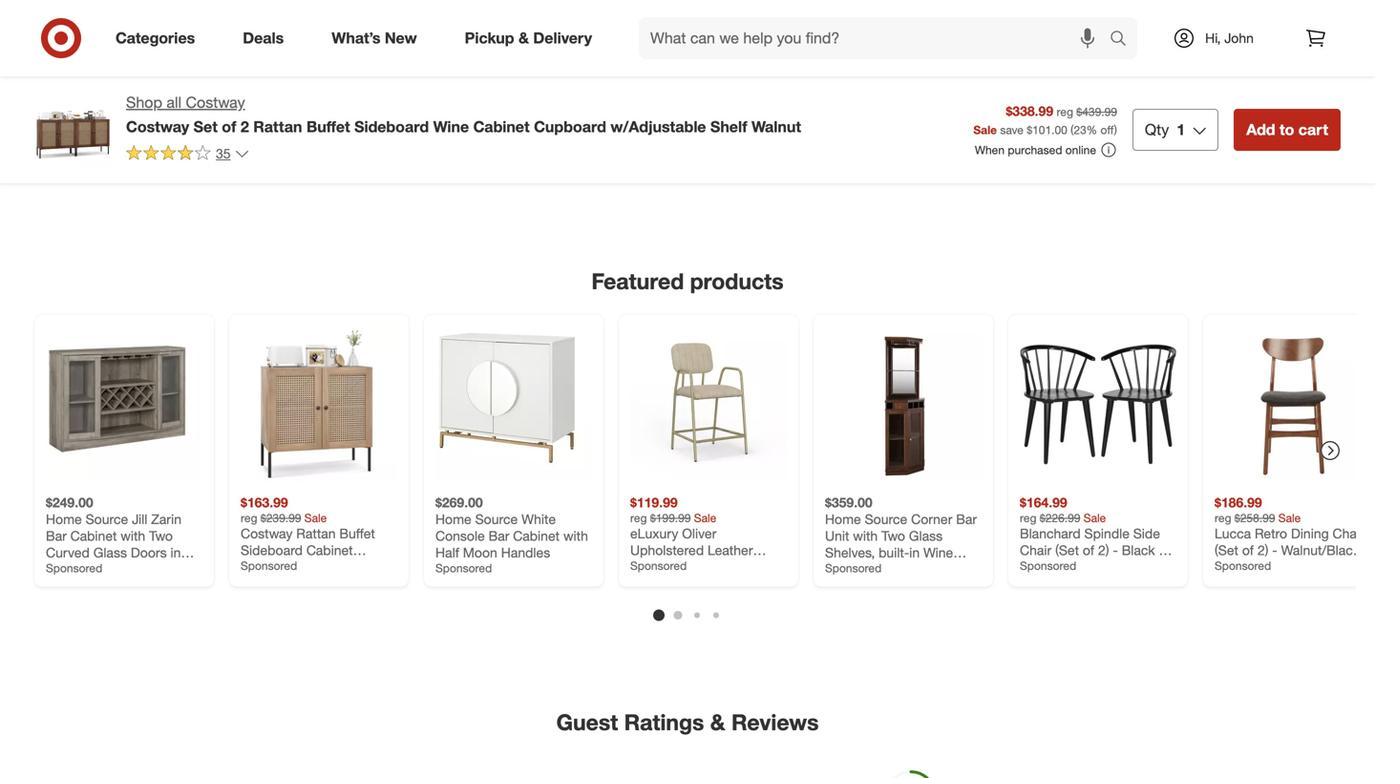 Task type: describe. For each thing, give the bounding box(es) containing it.
of for $186.99
[[1243, 542, 1255, 559]]

sale for $163.99
[[305, 511, 327, 525]]

what's new
[[332, 29, 417, 47]]

sideboard inside $254.99 reg $339.99 sale tabaria sideboard midnight blue - lifestorey
[[677, 72, 739, 89]]

$699.99
[[496, 41, 544, 58]]

What can we help you find? suggestions appear below search field
[[639, 17, 1115, 59]]

search
[[1102, 31, 1148, 49]]

off
[[1101, 123, 1115, 137]]

- right $265.59
[[1267, 41, 1272, 58]]

reg for $254.99
[[631, 58, 647, 72]]

when purchased online
[[975, 143, 1097, 157]]

built-
[[879, 545, 910, 561]]

two inside '$359.00 home source corner bar unit with two glass shelves, built-in wine rack, and lower glass cabinet'
[[882, 528, 906, 545]]

john
[[1225, 30, 1255, 46]]

$249.00
[[46, 494, 93, 511]]

buffet
[[307, 117, 350, 136]]

cabinet inside $269.00 home source white console bar cabinet with half moon handles sponsored
[[513, 528, 560, 545]]

$186.99 reg $258.99 sale lucca retro dining chair (set of 2) - walnut/black - safavieh
[[1215, 494, 1370, 576]]

costway kitchen storage cabinet sideboard buffet cupboard wood sliding door pantry white image
[[826, 0, 982, 30]]

safavieh for blanchard spindle side chair (set of 2) - black - safavieh
[[1021, 559, 1072, 576]]

$174.99
[[106, 41, 154, 58]]

- right black
[[1160, 542, 1165, 559]]

sideboard inside shop all costway costway set of 2 rattan buffet sideboard wine cabinet cupboard w/adjustable shelf walnut
[[355, 117, 429, 136]]

qty
[[1146, 120, 1170, 139]]

$269.00 home source white console bar cabinet with half moon handles sponsored
[[436, 494, 588, 576]]

safavieh for lucca retro dining chair (set of 2) - walnut/black - safavieh
[[1215, 559, 1267, 576]]

cabinet inside $249.00 home source jill zarin bar cabinet with two curved glass doors in stone grey finish
[[70, 528, 117, 545]]

black
[[1122, 542, 1156, 559]]

delivery
[[534, 29, 592, 47]]

lifestorey
[[726, 89, 785, 106]]

$639.99
[[436, 41, 483, 58]]

featured
[[592, 268, 684, 295]]

35 link
[[126, 144, 250, 166]]

costway rattan buffet sideboard cabinet cupboard w/ adjustable shelf oak image
[[241, 326, 397, 483]]

retro
[[1256, 525, 1288, 542]]

reg for $119.99
[[631, 511, 647, 525]]

lower
[[889, 561, 926, 578]]

cart
[[1299, 120, 1329, 139]]

of inside shop all costway costway set of 2 rattan buffet sideboard wine cabinet cupboard w/adjustable shelf walnut
[[222, 117, 236, 136]]

home source jill zarin bar cabinet with two curved glass doors in stone grey finish image
[[46, 326, 203, 483]]

(set for lucca
[[1215, 542, 1239, 559]]

curved
[[46, 545, 90, 561]]

home for $269.00 home source white console bar cabinet with half moon handles sponsored
[[436, 511, 472, 528]]

sponsored for blanchard spindle side chair (set of 2) - black - safavieh "image"
[[1021, 559, 1077, 573]]

home source white console bar cabinet with half moon handles image
[[436, 326, 592, 483]]

$163.99 for -
[[46, 41, 93, 58]]

starting
[[294, 58, 333, 72]]

reg for $164.99
[[1021, 511, 1037, 525]]

sponsored for lucca retro dining chair (set of 2) - walnut/black - safavieh image
[[1215, 559, 1272, 573]]

$239.99 inside the $163.99 reg $239.99 sale
[[261, 511, 301, 525]]

shelf
[[711, 117, 748, 136]]

2) for spindle
[[1099, 542, 1110, 559]]

- inside everett sideboard - crosley
[[1327, 72, 1332, 89]]

$258.99
[[1235, 511, 1276, 525]]

$39
[[349, 58, 368, 72]]

everett sideboard - crosley image
[[1215, 0, 1372, 30]]

bar for zarin
[[46, 528, 67, 545]]

sponsored for costway rattan buffet sideboard cabinet cupboard w/ adjustable shelf oak image
[[241, 559, 297, 573]]

$186.99 - $319.99 assembly starting at $39 at target.com/assembly
[[241, 41, 381, 87]]

$164.99
[[1021, 494, 1068, 511]]

source for $249.00
[[86, 511, 128, 528]]

$254.99 reg $339.99 sale tabaria sideboard midnight blue - lifestorey
[[631, 41, 785, 106]]

$186.99 for -
[[241, 41, 288, 58]]

everett sideboard - crosley
[[1215, 72, 1332, 106]]

$269.00
[[436, 494, 483, 511]]

cupboard
[[534, 117, 607, 136]]

of for $164.99
[[1083, 542, 1095, 559]]

%
[[1087, 123, 1098, 137]]

russo channel front sideboard - lifestorey image
[[1021, 0, 1177, 30]]

(set for blanchard
[[1056, 542, 1080, 559]]

blanchard
[[1021, 525, 1081, 542]]

wine inside '$359.00 home source corner bar unit with two glass shelves, built-in wine rack, and lower glass cabinet'
[[924, 545, 954, 561]]

glass inside $249.00 home source jill zarin bar cabinet with two curved glass doors in stone grey finish
[[93, 545, 127, 561]]

blanchard spindle side chair (set of 2) - black - safavieh image
[[1021, 326, 1177, 483]]

101.00
[[1033, 123, 1068, 137]]

$299.99
[[845, 58, 886, 72]]

source for $359.00
[[865, 511, 908, 528]]

pickup & delivery link
[[449, 17, 616, 59]]

0 vertical spatial costway
[[186, 93, 245, 112]]

$133.99 reg $299.99 sale
[[826, 41, 912, 72]]

purchased
[[1008, 143, 1063, 157]]

with inside '$359.00 home source corner bar unit with two glass shelves, built-in wine rack, and lower glass cabinet'
[[854, 528, 878, 545]]

pickup & delivery
[[465, 29, 592, 47]]

qty 1
[[1146, 120, 1186, 139]]

$254.99
[[631, 41, 678, 58]]

$319.99
[[301, 41, 349, 58]]

1
[[1177, 120, 1186, 139]]

chair for lucca retro dining chair (set of 2) - walnut/black - safavieh
[[1333, 525, 1365, 542]]

$265.59
[[1215, 41, 1263, 58]]

$186.99 for reg
[[1215, 494, 1263, 511]]

categories
[[116, 29, 195, 47]]

midnight
[[631, 89, 683, 106]]

tabaria
[[631, 72, 674, 89]]

jill
[[132, 511, 147, 528]]

2) for retro
[[1258, 542, 1269, 559]]

source for $269.00
[[475, 511, 518, 528]]

cabinet inside shop all costway costway set of 2 rattan buffet sideboard wine cabinet cupboard w/adjustable shelf walnut
[[474, 117, 530, 136]]

reg for $186.99
[[1215, 511, 1232, 525]]

deals link
[[227, 17, 308, 59]]

$265.59 - $407.99
[[1215, 41, 1323, 58]]

side
[[1134, 525, 1161, 542]]

crosley
[[1215, 89, 1261, 106]]

to
[[1280, 120, 1295, 139]]

saracina
[[510, 75, 562, 91]]

half
[[436, 545, 459, 561]]

2 at from the left
[[371, 58, 381, 72]]

console
[[436, 528, 485, 545]]

home for $249.00 home source jill zarin bar cabinet with two curved glass doors in stone grey finish
[[46, 511, 82, 528]]

$208.49 - $277.49 sale
[[1021, 41, 1128, 72]]

finish
[[117, 561, 151, 578]]

w/adjustable
[[611, 117, 707, 136]]

set
[[194, 117, 218, 136]]

doors
[[131, 545, 167, 561]]

reg inside "$163.99 - $174.99 reg $239.99"
[[46, 58, 63, 72]]

costway rattan buffet sideboard cabinet cupboard w/ adjustable shelf image
[[46, 0, 203, 30]]



Task type: vqa. For each thing, say whether or not it's contained in the screenshot.
Buffet
yes



Task type: locate. For each thing, give the bounding box(es) containing it.
what's
[[332, 29, 381, 47]]

home up half
[[436, 511, 472, 528]]

sponsored left finish
[[46, 561, 102, 576]]

guest ratings & reviews
[[557, 709, 819, 736]]

- inside $254.99 reg $339.99 sale tabaria sideboard midnight blue - lifestorey
[[717, 89, 722, 106]]

2 horizontal spatial with
[[854, 528, 878, 545]]

1 horizontal spatial 2)
[[1258, 542, 1269, 559]]

source inside $249.00 home source jill zarin bar cabinet with two curved glass doors in stone grey finish
[[86, 511, 128, 528]]

$
[[1027, 123, 1033, 137]]

chair inside $186.99 reg $258.99 sale lucca retro dining chair (set of 2) - walnut/black - safavieh
[[1333, 525, 1365, 542]]

with up finish
[[121, 528, 145, 545]]

$163.99
[[46, 41, 93, 58], [241, 494, 288, 511]]

costway
[[186, 93, 245, 112], [126, 117, 189, 136]]

4
[[486, 58, 494, 75]]

sale for $338.99
[[974, 123, 998, 137]]

cabinet inside '$359.00 home source corner bar unit with two glass shelves, built-in wine rack, and lower glass cabinet'
[[826, 578, 872, 595]]

2 in from the left
[[910, 545, 920, 561]]

1 horizontal spatial chair
[[1333, 525, 1365, 542]]

shelves,
[[826, 545, 875, 561]]

source up moon
[[475, 511, 518, 528]]

- inside "$186.99 - $319.99 assembly starting at $39 at target.com/assembly"
[[292, 41, 297, 58]]

shop
[[126, 93, 162, 112]]

0 horizontal spatial wine
[[433, 117, 469, 136]]

$186.99 inside $186.99 reg $258.99 sale lucca retro dining chair (set of 2) - walnut/black - safavieh
[[1215, 494, 1263, 511]]

$186.99 up target.com/assembly
[[241, 41, 288, 58]]

0 vertical spatial $239.99
[[66, 58, 107, 72]]

sale inside the $163.99 reg $239.99 sale
[[305, 511, 327, 525]]

at left $39
[[336, 58, 346, 72]]

safavieh down blanchard
[[1021, 559, 1072, 576]]

1 horizontal spatial $186.99
[[1215, 494, 1263, 511]]

reg inside the $163.99 reg $239.99 sale
[[241, 511, 258, 525]]

cabinet up grey
[[70, 528, 117, 545]]

home for $359.00 home source corner bar unit with two glass shelves, built-in wine rack, and lower glass cabinet
[[826, 511, 862, 528]]

- right walnut/black
[[1364, 542, 1370, 559]]

- right 4
[[501, 75, 507, 91]]

$239.99 inside "$163.99 - $174.99 reg $239.99"
[[66, 58, 107, 72]]

- left '$174.99'
[[97, 41, 102, 58]]

0 horizontal spatial bar
[[46, 528, 67, 545]]

home down modern
[[436, 91, 472, 108]]

of inside $186.99 reg $258.99 sale lucca retro dining chair (set of 2) - walnut/black - safavieh
[[1243, 542, 1255, 559]]

new
[[385, 29, 417, 47]]

2 horizontal spatial of
[[1243, 542, 1255, 559]]

two inside $249.00 home source jill zarin bar cabinet with two curved glass doors in stone grey finish
[[149, 528, 173, 545]]

sale for $208.49
[[1021, 58, 1043, 72]]

1 horizontal spatial of
[[1083, 542, 1095, 559]]

lucca
[[1215, 525, 1252, 542]]

home source corner bar unit with two glass shelves, built-in wine rack, and lower glass cabinet image
[[826, 326, 982, 483]]

reg for $338.99
[[1057, 105, 1074, 119]]

reg inside $186.99 reg $258.99 sale lucca retro dining chair (set of 2) - walnut/black - safavieh
[[1215, 511, 1232, 525]]

1 (set from the left
[[1056, 542, 1080, 559]]

1 vertical spatial $163.99
[[241, 494, 288, 511]]

image of costway set of 2 rattan buffet sideboard wine cabinet cupboard w/adjustable shelf walnut image
[[34, 92, 111, 168]]

0 horizontal spatial at
[[336, 58, 346, 72]]

chair right dining
[[1333, 525, 1365, 542]]

$186.99 inside "$186.99 - $319.99 assembly starting at $39 at target.com/assembly"
[[241, 41, 288, 58]]

add to cart button
[[1235, 109, 1342, 151]]

2) inside $164.99 reg $226.99 sale blanchard spindle side chair (set of 2) - black - safavieh
[[1099, 542, 1110, 559]]

home inside '$359.00 home source corner bar unit with two glass shelves, built-in wine rack, and lower glass cabinet'
[[826, 511, 862, 528]]

sale inside $208.49 - $277.49 sale
[[1021, 58, 1043, 72]]

0 horizontal spatial $239.99
[[66, 58, 107, 72]]

source inside $269.00 home source white console bar cabinet with half moon handles sponsored
[[475, 511, 518, 528]]

bar right console
[[489, 528, 510, 545]]

sale inside $133.99 reg $299.99 sale
[[889, 58, 912, 72]]

sponsored down $199.99
[[631, 559, 687, 573]]

reg inside $133.99 reg $299.99 sale
[[826, 58, 842, 72]]

source up built-
[[865, 511, 908, 528]]

$163.99 inside "$163.99 - $174.99 reg $239.99"
[[46, 41, 93, 58]]

handles
[[501, 545, 551, 561]]

0 horizontal spatial $163.99
[[46, 41, 93, 58]]

- right 'blue'
[[717, 89, 722, 106]]

featured products
[[592, 268, 784, 295]]

1 vertical spatial $239.99
[[261, 511, 301, 525]]

bar inside $269.00 home source white console bar cabinet with half moon handles sponsored
[[489, 528, 510, 545]]

modern
[[436, 58, 483, 75]]

$186.99 up the lucca
[[1215, 494, 1263, 511]]

glass up lower
[[910, 528, 943, 545]]

sale for $254.99
[[694, 58, 717, 72]]

reg inside $164.99 reg $226.99 sale blanchard spindle side chair (set of 2) - black - safavieh
[[1021, 511, 1037, 525]]

safavieh inside $186.99 reg $258.99 sale lucca retro dining chair (set of 2) - walnut/black - safavieh
[[1215, 559, 1267, 576]]

sideboard inside $639.99 - $699.99 modern 4 door reeded sideboard - saracina home
[[436, 75, 498, 91]]

lucca retro dining chair (set of 2) - walnut/black - safavieh image
[[1215, 326, 1372, 483]]

sideboard inside everett sideboard - crosley
[[1261, 72, 1323, 89]]

cabinet right moon
[[513, 528, 560, 545]]

1 horizontal spatial at
[[371, 58, 381, 72]]

- left black
[[1114, 542, 1119, 559]]

eluxury oliver upholstered leather counter height stool with metal base image
[[631, 326, 787, 483]]

1 vertical spatial wine
[[924, 545, 954, 561]]

home up curved
[[46, 511, 82, 528]]

in down corner
[[910, 545, 920, 561]]

safavieh
[[1021, 559, 1072, 576], [1215, 559, 1267, 576]]

hi, john
[[1206, 30, 1255, 46]]

with right unit on the bottom right
[[854, 528, 878, 545]]

with right the 'white'
[[564, 528, 588, 545]]

sale for $133.99
[[889, 58, 912, 72]]

costway down shop
[[126, 117, 189, 136]]

home up 'shelves,'
[[826, 511, 862, 528]]

glass right lower
[[929, 561, 963, 578]]

- right $208.49
[[1072, 41, 1077, 58]]

0 horizontal spatial with
[[121, 528, 145, 545]]

chair for blanchard spindle side chair (set of 2) - black - safavieh
[[1021, 542, 1052, 559]]

2) down $258.99
[[1258, 542, 1269, 559]]

costway up set
[[186, 93, 245, 112]]

reg left $339.99
[[631, 58, 647, 72]]

two right jill
[[149, 528, 173, 545]]

wine inside shop all costway costway set of 2 rattan buffet sideboard wine cabinet cupboard w/adjustable shelf walnut
[[433, 117, 469, 136]]

bar inside $249.00 home source jill zarin bar cabinet with two curved glass doors in stone grey finish
[[46, 528, 67, 545]]

two
[[149, 528, 173, 545], [882, 528, 906, 545]]

$359.00 home source corner bar unit with two glass shelves, built-in wine rack, and lower glass cabinet
[[826, 494, 978, 595]]

in inside $249.00 home source jill zarin bar cabinet with two curved glass doors in stone grey finish
[[171, 545, 181, 561]]

0 vertical spatial &
[[519, 29, 529, 47]]

$407.99
[[1276, 41, 1323, 58]]

1 at from the left
[[336, 58, 346, 72]]

sale for $119.99
[[694, 511, 717, 525]]

sideboard up shelf
[[677, 72, 739, 89]]

with for jill
[[121, 528, 145, 545]]

1 vertical spatial costway
[[126, 117, 189, 136]]

$338.99
[[1007, 103, 1054, 120]]

of left the 2
[[222, 117, 236, 136]]

with inside $249.00 home source jill zarin bar cabinet with two curved glass doors in stone grey finish
[[121, 528, 145, 545]]

1 vertical spatial $186.99
[[1215, 494, 1263, 511]]

- left door
[[487, 41, 492, 58]]

2 two from the left
[[882, 528, 906, 545]]

$439.99
[[1077, 105, 1118, 119]]

$249.00 home source jill zarin bar cabinet with two curved glass doors in stone grey finish
[[46, 494, 182, 578]]

sponsored down unit on the bottom right
[[826, 561, 882, 576]]

1 horizontal spatial safavieh
[[1215, 559, 1267, 576]]

1 source from the left
[[86, 511, 128, 528]]

rack,
[[826, 561, 859, 578]]

&
[[519, 29, 529, 47], [711, 709, 726, 736]]

1 two from the left
[[149, 528, 173, 545]]

- inside $208.49 - $277.49 sale
[[1072, 41, 1077, 58]]

home inside $269.00 home source white console bar cabinet with half moon handles sponsored
[[436, 511, 472, 528]]

source
[[86, 511, 128, 528], [475, 511, 518, 528], [865, 511, 908, 528]]

(set down $258.99
[[1215, 542, 1239, 559]]

- inside "$163.99 - $174.99 reg $239.99"
[[97, 41, 102, 58]]

0 horizontal spatial two
[[149, 528, 173, 545]]

reg inside $119.99 reg $199.99 sale
[[631, 511, 647, 525]]

products
[[691, 268, 784, 295]]

categories link
[[99, 17, 219, 59]]

corner
[[912, 511, 953, 528]]

sale
[[694, 58, 717, 72], [889, 58, 912, 72], [1021, 58, 1043, 72], [974, 123, 998, 137], [305, 511, 327, 525], [694, 511, 717, 525], [1084, 511, 1107, 525], [1279, 511, 1302, 525]]

2 horizontal spatial source
[[865, 511, 908, 528]]

$163.99 reg $239.99 sale
[[241, 494, 327, 525]]

-
[[97, 41, 102, 58], [292, 41, 297, 58], [487, 41, 492, 58], [1072, 41, 1077, 58], [1267, 41, 1272, 58], [1327, 72, 1332, 89], [501, 75, 507, 91], [717, 89, 722, 106], [1114, 542, 1119, 559], [1160, 542, 1165, 559], [1273, 542, 1278, 559], [1364, 542, 1370, 559]]

bar up stone
[[46, 528, 67, 545]]

1 horizontal spatial in
[[910, 545, 920, 561]]

reg right zarin
[[241, 511, 258, 525]]

reviews
[[732, 709, 819, 736]]

glass
[[910, 528, 943, 545], [93, 545, 127, 561], [929, 561, 963, 578]]

2) left black
[[1099, 542, 1110, 559]]

$163.99 - $174.99 reg $239.99
[[46, 41, 154, 72]]

$359.00
[[826, 494, 873, 511]]

chair inside $164.99 reg $226.99 sale blanchard spindle side chair (set of 2) - black - safavieh
[[1021, 542, 1052, 559]]

bar for console
[[489, 528, 510, 545]]

sponsored down console
[[436, 561, 492, 576]]

1 horizontal spatial (set
[[1215, 542, 1239, 559]]

1 horizontal spatial two
[[882, 528, 906, 545]]

in
[[171, 545, 181, 561], [910, 545, 920, 561]]

sale inside $164.99 reg $226.99 sale blanchard spindle side chair (set of 2) - black - safavieh
[[1084, 511, 1107, 525]]

reeded
[[531, 58, 578, 75]]

sale inside $338.99 reg $439.99 sale save $ 101.00 ( 23 % off )
[[974, 123, 998, 137]]

stone
[[46, 561, 81, 578]]

reg for $133.99
[[826, 58, 842, 72]]

and
[[863, 561, 886, 578]]

bar inside '$359.00 home source corner bar unit with two glass shelves, built-in wine rack, and lower glass cabinet'
[[957, 511, 978, 528]]

of right blanchard
[[1083, 542, 1095, 559]]

white
[[522, 511, 556, 528]]

home inside $249.00 home source jill zarin bar cabinet with two curved glass doors in stone grey finish
[[46, 511, 82, 528]]

unit
[[826, 528, 850, 545]]

source inside '$359.00 home source corner bar unit with two glass shelves, built-in wine rack, and lower glass cabinet'
[[865, 511, 908, 528]]

reg left $199.99
[[631, 511, 647, 525]]

$163.99 inside the $163.99 reg $239.99 sale
[[241, 494, 288, 511]]

2) inside $186.99 reg $258.99 sale lucca retro dining chair (set of 2) - walnut/black - safavieh
[[1258, 542, 1269, 559]]

1 in from the left
[[171, 545, 181, 561]]

23
[[1074, 123, 1087, 137]]

3 with from the left
[[854, 528, 878, 545]]

wine down corner
[[924, 545, 954, 561]]

- up the cart
[[1327, 72, 1332, 89]]

1 horizontal spatial with
[[564, 528, 588, 545]]

1 horizontal spatial wine
[[924, 545, 954, 561]]

reg left $299.99
[[826, 58, 842, 72]]

sale inside $186.99 reg $258.99 sale lucca retro dining chair (set of 2) - walnut/black - safavieh
[[1279, 511, 1302, 525]]

0 horizontal spatial chair
[[1021, 542, 1052, 559]]

sponsored for home source corner bar unit with two glass shelves, built-in wine rack, and lower glass cabinet "image"
[[826, 561, 882, 576]]

sideboard down $407.99
[[1261, 72, 1323, 89]]

sponsored down target.com/assembly
[[241, 120, 297, 134]]

with for white
[[564, 528, 588, 545]]

0 vertical spatial wine
[[433, 117, 469, 136]]

0 horizontal spatial safavieh
[[1021, 559, 1072, 576]]

0 vertical spatial $163.99
[[46, 41, 93, 58]]

0 horizontal spatial in
[[171, 545, 181, 561]]

assembly
[[241, 58, 291, 72]]

safavieh down the lucca
[[1215, 559, 1267, 576]]

(
[[1071, 123, 1074, 137]]

reg left $258.99
[[1215, 511, 1232, 525]]

at right $39
[[371, 58, 381, 72]]

in right doors
[[171, 545, 181, 561]]

sponsored down blanchard
[[1021, 559, 1077, 573]]

add to cart
[[1247, 120, 1329, 139]]

2 2) from the left
[[1258, 542, 1269, 559]]

dining
[[1292, 525, 1330, 542]]

1 2) from the left
[[1099, 542, 1110, 559]]

walnut/black
[[1282, 542, 1361, 559]]

when
[[975, 143, 1005, 157]]

1 horizontal spatial &
[[711, 709, 726, 736]]

sale for $186.99
[[1279, 511, 1302, 525]]

0 horizontal spatial (set
[[1056, 542, 1080, 559]]

sale inside $119.99 reg $199.99 sale
[[694, 511, 717, 525]]

reg left $226.99
[[1021, 511, 1037, 525]]

sponsored for 'home source jill zarin bar cabinet with two curved glass doors in stone grey finish' image
[[46, 561, 102, 576]]

everett
[[1215, 72, 1258, 89]]

sponsored for eluxury oliver upholstered leather counter height stool with metal base image
[[631, 559, 687, 573]]

0 horizontal spatial $186.99
[[241, 41, 288, 58]]

home inside $639.99 - $699.99 modern 4 door reeded sideboard - saracina home
[[436, 91, 472, 108]]

guest
[[557, 709, 618, 736]]

deals
[[243, 29, 284, 47]]

save
[[1001, 123, 1024, 137]]

cabinet down 'shelves,'
[[826, 578, 872, 595]]

- up target.com/assembly
[[292, 41, 297, 58]]

$119.99 reg $199.99 sale
[[631, 494, 717, 525]]

0 vertical spatial $186.99
[[241, 41, 288, 58]]

sale for $164.99
[[1084, 511, 1107, 525]]

0 horizontal spatial source
[[86, 511, 128, 528]]

1 safavieh from the left
[[1021, 559, 1072, 576]]

(set inside $164.99 reg $226.99 sale blanchard spindle side chair (set of 2) - black - safavieh
[[1056, 542, 1080, 559]]

what's new link
[[316, 17, 441, 59]]

glass left doors
[[93, 545, 127, 561]]

hi,
[[1206, 30, 1222, 46]]

0 horizontal spatial 2)
[[1099, 542, 1110, 559]]

reg inside $254.99 reg $339.99 sale tabaria sideboard midnight blue - lifestorey
[[631, 58, 647, 72]]

1 with from the left
[[121, 528, 145, 545]]

2 with from the left
[[564, 528, 588, 545]]

sponsored inside $269.00 home source white console bar cabinet with half moon handles sponsored
[[436, 561, 492, 576]]

& right "ratings"
[[711, 709, 726, 736]]

2 source from the left
[[475, 511, 518, 528]]

0 horizontal spatial &
[[519, 29, 529, 47]]

wine down modern
[[433, 117, 469, 136]]

3 source from the left
[[865, 511, 908, 528]]

(set inside $186.99 reg $258.99 sale lucca retro dining chair (set of 2) - walnut/black - safavieh
[[1215, 542, 1239, 559]]

add
[[1247, 120, 1276, 139]]

- down $258.99
[[1273, 542, 1278, 559]]

safavieh inside $164.99 reg $226.99 sale blanchard spindle side chair (set of 2) - black - safavieh
[[1021, 559, 1072, 576]]

of left retro
[[1243, 542, 1255, 559]]

& up door
[[519, 29, 529, 47]]

sponsored down the lucca
[[1215, 559, 1272, 573]]

of inside $164.99 reg $226.99 sale blanchard spindle side chair (set of 2) - black - safavieh
[[1083, 542, 1095, 559]]

home
[[436, 91, 472, 108], [46, 511, 82, 528], [436, 511, 472, 528], [826, 511, 862, 528]]

1 horizontal spatial bar
[[489, 528, 510, 545]]

$226.99
[[1040, 511, 1081, 525]]

2 safavieh from the left
[[1215, 559, 1267, 576]]

1 horizontal spatial $239.99
[[261, 511, 301, 525]]

1 horizontal spatial $163.99
[[241, 494, 288, 511]]

sideboard right the buffet
[[355, 117, 429, 136]]

tabaria sideboard midnight blue - lifestorey image
[[631, 0, 787, 30]]

pickup
[[465, 29, 515, 47]]

blue
[[687, 89, 714, 106]]

$163.99 for reg
[[241, 494, 288, 511]]

sideboard up shop all costway costway set of 2 rattan buffet sideboard wine cabinet cupboard w/adjustable shelf walnut
[[436, 75, 498, 91]]

door
[[497, 58, 527, 75]]

sale inside $254.99 reg $339.99 sale tabaria sideboard midnight blue - lifestorey
[[694, 58, 717, 72]]

1 horizontal spatial source
[[475, 511, 518, 528]]

reg inside $338.99 reg $439.99 sale save $ 101.00 ( 23 % off )
[[1057, 105, 1074, 119]]

reg up (
[[1057, 105, 1074, 119]]

(set down $226.99
[[1056, 542, 1080, 559]]

2
[[241, 117, 249, 136]]

cabinet down $639.99 - $699.99 modern 4 door reeded sideboard - saracina home at the left top
[[474, 117, 530, 136]]

2 (set from the left
[[1215, 542, 1239, 559]]

reg up image of costway set of 2 rattan buffet sideboard wine cabinet cupboard w/adjustable shelf walnut
[[46, 58, 63, 72]]

1 vertical spatial &
[[711, 709, 726, 736]]

2 horizontal spatial bar
[[957, 511, 978, 528]]

reg for $163.99
[[241, 511, 258, 525]]

)
[[1115, 123, 1118, 137]]

with inside $269.00 home source white console bar cabinet with half moon handles sponsored
[[564, 528, 588, 545]]

two up lower
[[882, 528, 906, 545]]

all
[[167, 93, 182, 112]]

$639.99 - $699.99 modern 4 door reeded sideboard - saracina home
[[436, 41, 578, 108]]

$186.99
[[241, 41, 288, 58], [1215, 494, 1263, 511]]

sponsored down the $163.99 reg $239.99 sale
[[241, 559, 297, 573]]

source left jill
[[86, 511, 128, 528]]

bar right corner
[[957, 511, 978, 528]]

target.com/assembly
[[241, 72, 351, 87]]

$339.99
[[651, 58, 691, 72]]

0 horizontal spatial of
[[222, 117, 236, 136]]

chair down $226.99
[[1021, 542, 1052, 559]]

in inside '$359.00 home source corner bar unit with two glass shelves, built-in wine rack, and lower glass cabinet'
[[910, 545, 920, 561]]

$199.99
[[651, 511, 691, 525]]



